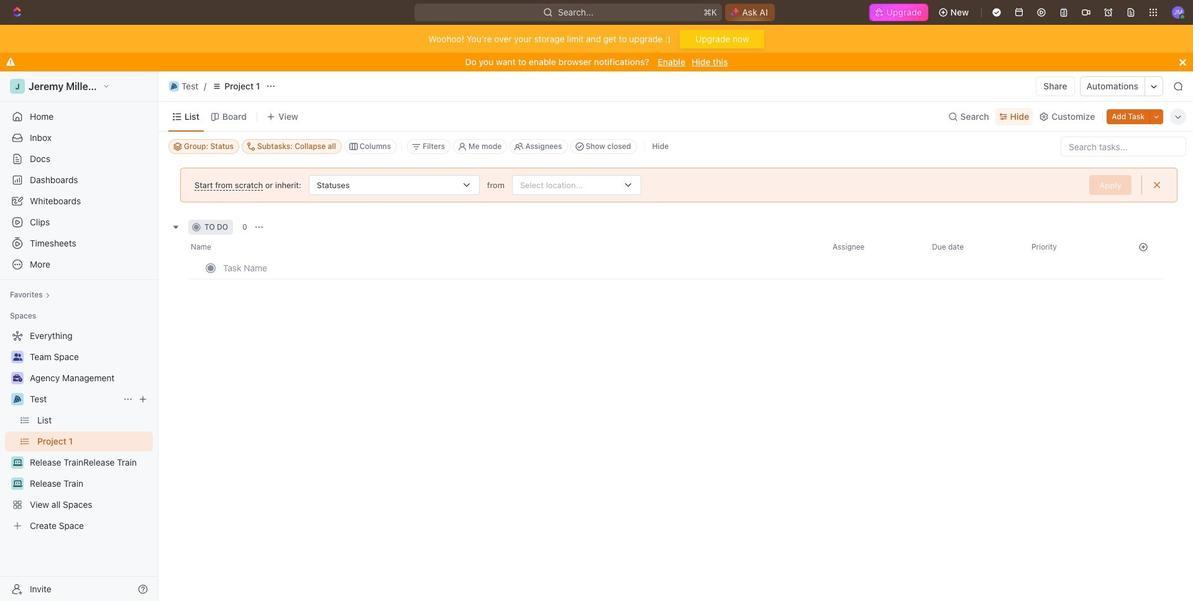 Task type: describe. For each thing, give the bounding box(es) containing it.
pizza slice image
[[171, 83, 177, 90]]

Task Name text field
[[223, 258, 586, 278]]

pizza slice image
[[14, 396, 21, 404]]

2 laptop code image from the top
[[13, 481, 22, 488]]

sidebar navigation
[[0, 72, 161, 602]]



Task type: locate. For each thing, give the bounding box(es) containing it.
1 vertical spatial laptop code image
[[13, 481, 22, 488]]

tree inside sidebar navigation
[[5, 326, 153, 537]]

laptop code image
[[13, 460, 22, 467], [13, 481, 22, 488]]

Search tasks... text field
[[1062, 137, 1186, 156]]

1 laptop code image from the top
[[13, 460, 22, 467]]

tree
[[5, 326, 153, 537]]

jeremy miller's workspace, , element
[[10, 79, 25, 94]]

user group image
[[13, 354, 22, 361]]

0 vertical spatial laptop code image
[[13, 460, 22, 467]]

business time image
[[13, 375, 22, 382]]



Task type: vqa. For each thing, say whether or not it's contained in the screenshot.
tree in Sidebar navigation
yes



